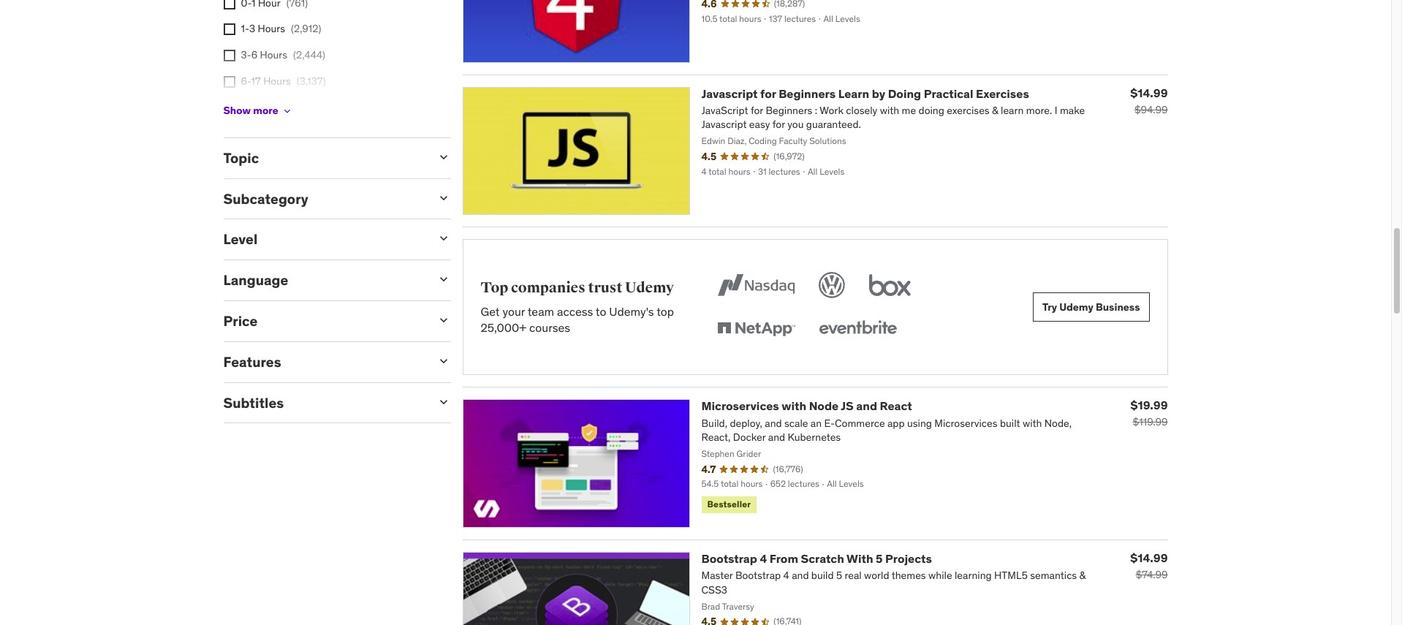 Task type: vqa. For each thing, say whether or not it's contained in the screenshot.
bottom UDEMY
yes



Task type: describe. For each thing, give the bounding box(es) containing it.
xsmall image inside show more button
[[281, 105, 293, 117]]

hours right 17+
[[259, 100, 287, 114]]

1 vertical spatial xsmall image
[[223, 24, 235, 35]]

practical
[[924, 86, 973, 101]]

hours for 1-3 hours
[[258, 22, 285, 35]]

exercises
[[976, 86, 1029, 101]]

volkswagen image
[[816, 269, 848, 301]]

scratch
[[801, 551, 844, 566]]

6-17 hours (3,137)
[[241, 74, 326, 87]]

topic button
[[223, 149, 424, 167]]

$14.99 $74.99
[[1130, 551, 1168, 581]]

your
[[503, 304, 525, 319]]

features
[[223, 353, 281, 371]]

subcategory
[[223, 190, 308, 207]]

1-3 hours (2,912)
[[241, 22, 321, 35]]

$14.99 for bootstrap 4 from scratch with 5 projects
[[1130, 551, 1168, 565]]

1 vertical spatial udemy
[[1059, 300, 1093, 314]]

udemy's
[[609, 304, 654, 319]]

top
[[657, 304, 674, 319]]

and
[[856, 399, 877, 413]]

topic
[[223, 149, 259, 167]]

with
[[847, 551, 873, 566]]

access
[[557, 304, 593, 319]]

top
[[481, 279, 508, 297]]

bootstrap 4 from scratch with 5 projects link
[[701, 551, 932, 566]]

top companies trust udemy get your team access to udemy's top 25,000+ courses
[[481, 279, 674, 335]]

xsmall image for 3-
[[223, 50, 235, 61]]

$94.99
[[1134, 103, 1168, 116]]

js
[[841, 399, 854, 413]]

udemy inside 'top companies trust udemy get your team access to udemy's top 25,000+ courses'
[[625, 279, 674, 297]]

business
[[1096, 300, 1140, 314]]

1-
[[241, 22, 249, 35]]

3-
[[241, 48, 251, 61]]

6
[[251, 48, 257, 61]]

nasdaq image
[[714, 269, 799, 301]]

small image for subcategory
[[436, 191, 451, 205]]

netapp image
[[714, 313, 799, 345]]

language
[[223, 271, 288, 289]]

(2,912)
[[291, 22, 321, 35]]

show
[[223, 104, 251, 117]]

box image
[[866, 269, 915, 301]]

for
[[760, 86, 776, 101]]

5
[[876, 551, 883, 566]]

25,000+
[[481, 320, 527, 335]]

courses
[[529, 320, 570, 335]]

level button
[[223, 231, 424, 248]]

17
[[251, 74, 261, 87]]

6-
[[241, 74, 251, 87]]

small image for topic
[[436, 150, 451, 164]]

$14.99 for javascript for beginners learn by doing practical exercises
[[1130, 85, 1168, 100]]

xsmall image for 6-
[[223, 76, 235, 87]]



Task type: locate. For each thing, give the bounding box(es) containing it.
(2,444)
[[293, 48, 325, 61]]

0 vertical spatial udemy
[[625, 279, 674, 297]]

language button
[[223, 271, 424, 289]]

level
[[223, 231, 258, 248]]

microservices with node js and react link
[[701, 399, 912, 413]]

$14.99 $94.99
[[1130, 85, 1168, 116]]

1 small image from the top
[[436, 150, 451, 164]]

subtitles
[[223, 394, 284, 411]]

1 vertical spatial $14.99
[[1130, 551, 1168, 565]]

udemy up top
[[625, 279, 674, 297]]

small image
[[436, 191, 451, 205], [436, 272, 451, 287], [436, 395, 451, 409]]

udemy
[[625, 279, 674, 297], [1059, 300, 1093, 314]]

microservices with node js and react
[[701, 399, 912, 413]]

try udemy business
[[1042, 300, 1140, 314]]

hours for 3-6 hours
[[260, 48, 287, 61]]

to
[[596, 304, 606, 319]]

3-6 hours (2,444)
[[241, 48, 325, 61]]

small image
[[436, 150, 451, 164], [436, 231, 451, 246], [436, 313, 451, 328], [436, 354, 451, 368]]

1 vertical spatial small image
[[436, 272, 451, 287]]

1 vertical spatial xsmall image
[[223, 76, 235, 87]]

0 vertical spatial small image
[[436, 191, 451, 205]]

xsmall image
[[223, 50, 235, 61], [223, 76, 235, 87]]

small image for subtitles
[[436, 395, 451, 409]]

javascript for beginners learn by doing practical exercises link
[[701, 86, 1029, 101]]

bootstrap
[[701, 551, 757, 566]]

2 small image from the top
[[436, 231, 451, 246]]

1 horizontal spatial udemy
[[1059, 300, 1093, 314]]

2 vertical spatial small image
[[436, 395, 451, 409]]

eventbrite image
[[816, 313, 900, 345]]

hours right 3
[[258, 22, 285, 35]]

subtitles button
[[223, 394, 424, 411]]

try
[[1042, 300, 1057, 314]]

beginners
[[779, 86, 836, 101]]

1 small image from the top
[[436, 191, 451, 205]]

3 small image from the top
[[436, 313, 451, 328]]

small image for price
[[436, 313, 451, 328]]

small image for language
[[436, 272, 451, 287]]

show more
[[223, 104, 278, 117]]

3 small image from the top
[[436, 395, 451, 409]]

0 vertical spatial xsmall image
[[223, 50, 235, 61]]

3
[[249, 22, 255, 35]]

4 small image from the top
[[436, 354, 451, 368]]

price
[[223, 312, 258, 330]]

doing
[[888, 86, 921, 101]]

learn
[[838, 86, 869, 101]]

1 $14.99 from the top
[[1130, 85, 1168, 100]]

xsmall image left the 3-
[[223, 50, 235, 61]]

subcategory button
[[223, 190, 424, 207]]

features button
[[223, 353, 424, 371]]

xsmall image
[[223, 0, 235, 9], [223, 24, 235, 35], [281, 105, 293, 117]]

$19.99 $119.99
[[1131, 398, 1168, 429]]

small image for level
[[436, 231, 451, 246]]

4
[[760, 551, 767, 566]]

$119.99
[[1133, 415, 1168, 429]]

companies
[[511, 279, 585, 297]]

17+
[[241, 100, 257, 114]]

udemy right try on the right
[[1059, 300, 1093, 314]]

0 vertical spatial xsmall image
[[223, 0, 235, 9]]

more
[[253, 104, 278, 117]]

2 xsmall image from the top
[[223, 76, 235, 87]]

0 horizontal spatial udemy
[[625, 279, 674, 297]]

show more button
[[223, 96, 293, 126]]

from
[[770, 551, 798, 566]]

by
[[872, 86, 885, 101]]

microservices
[[701, 399, 779, 413]]

javascript
[[701, 86, 758, 101]]

hours right 17
[[263, 74, 291, 87]]

projects
[[885, 551, 932, 566]]

hours
[[258, 22, 285, 35], [260, 48, 287, 61], [263, 74, 291, 87], [259, 100, 287, 114]]

$74.99
[[1136, 568, 1168, 581]]

(3,137)
[[297, 74, 326, 87]]

node
[[809, 399, 839, 413]]

2 $14.99 from the top
[[1130, 551, 1168, 565]]

17+ hours
[[241, 100, 287, 114]]

hours right "6" at the left of the page
[[260, 48, 287, 61]]

react
[[880, 399, 912, 413]]

try udemy business link
[[1033, 293, 1150, 322]]

javascript for beginners learn by doing practical exercises
[[701, 86, 1029, 101]]

$14.99 up $74.99
[[1130, 551, 1168, 565]]

$19.99
[[1131, 398, 1168, 413]]

team
[[528, 304, 554, 319]]

get
[[481, 304, 500, 319]]

2 small image from the top
[[436, 272, 451, 287]]

1 xsmall image from the top
[[223, 50, 235, 61]]

small image for features
[[436, 354, 451, 368]]

xsmall image left 6-
[[223, 76, 235, 87]]

price button
[[223, 312, 424, 330]]

with
[[782, 399, 806, 413]]

bootstrap 4 from scratch with 5 projects
[[701, 551, 932, 566]]

0 vertical spatial $14.99
[[1130, 85, 1168, 100]]

2 vertical spatial xsmall image
[[281, 105, 293, 117]]

hours for 6-17 hours
[[263, 74, 291, 87]]

$14.99 up the '$94.99'
[[1130, 85, 1168, 100]]

$14.99
[[1130, 85, 1168, 100], [1130, 551, 1168, 565]]

trust
[[588, 279, 622, 297]]



